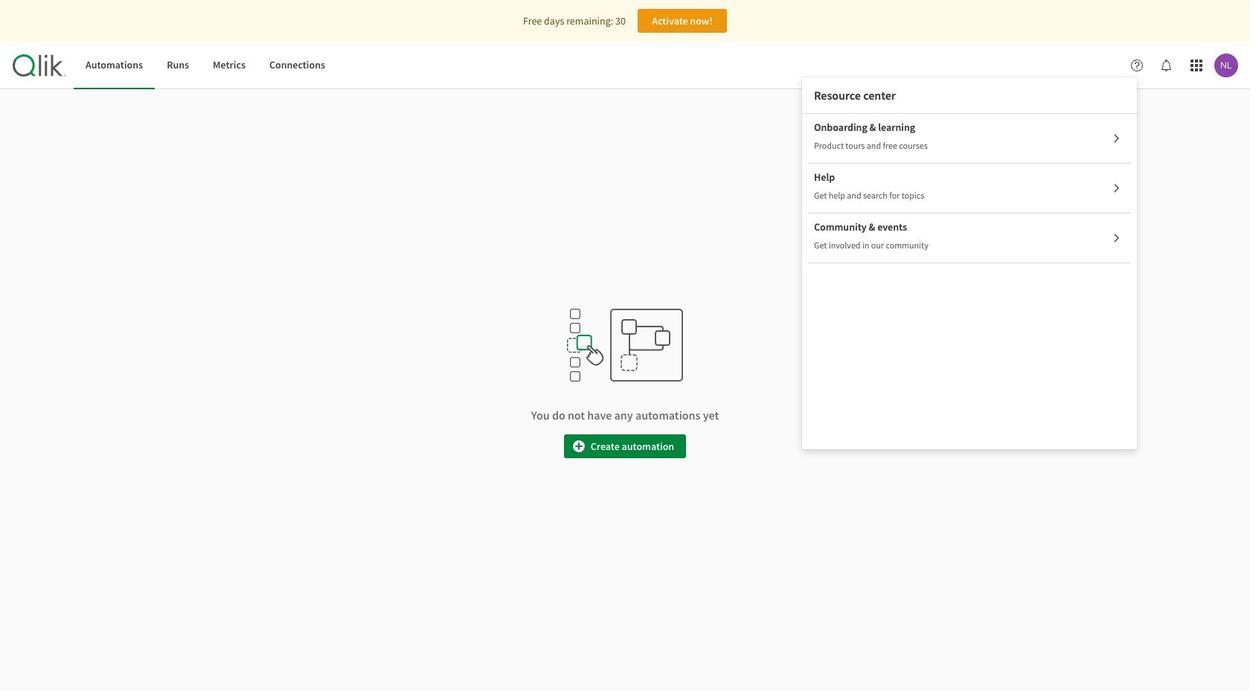 Task type: describe. For each thing, give the bounding box(es) containing it.
noah lott image
[[1214, 54, 1238, 77]]



Task type: locate. For each thing, give the bounding box(es) containing it.
tab list
[[74, 42, 337, 89]]



Task type: vqa. For each thing, say whether or not it's contained in the screenshot.
Analyze sample data image at the top of the page
no



